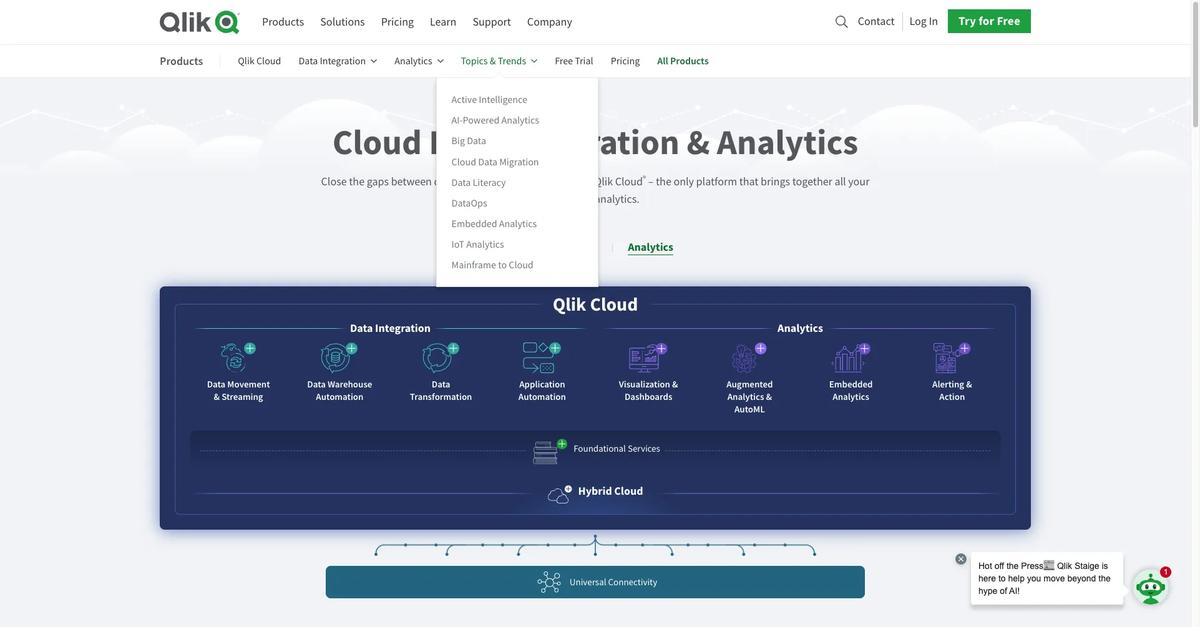 Task type: describe. For each thing, give the bounding box(es) containing it.
for
[[979, 13, 994, 29]]

products for "products" link
[[262, 15, 304, 29]]

data inside data transformation
[[432, 378, 450, 391]]

qlik inside close the gaps between data, insights, and action with the qlik cloud ®
[[594, 175, 613, 189]]

try for free link
[[948, 10, 1031, 33]]

1 horizontal spatial qlik
[[553, 292, 586, 317]]

data movement & streaming button
[[195, 337, 282, 408]]

streaming
[[222, 391, 263, 403]]

close
[[321, 175, 347, 189]]

analytics.
[[595, 192, 639, 207]]

0 horizontal spatial analytics link
[[395, 46, 443, 76]]

embedded analytics link
[[452, 217, 537, 231]]

visualization & dashboards
[[619, 378, 678, 403]]

log in
[[910, 14, 938, 29]]

try
[[959, 13, 976, 29]]

qlik cloud inside the products menu bar
[[238, 55, 281, 67]]

active intelligence link
[[452, 93, 527, 107]]

learn
[[430, 15, 456, 29]]

trends
[[498, 55, 526, 67]]

embedded inside embedded analytics button
[[829, 378, 873, 391]]

integration inside the products menu bar
[[320, 55, 366, 67]]

cloud data migration link
[[452, 155, 539, 169]]

dashboards
[[625, 391, 672, 403]]

integration down data
[[542, 240, 598, 255]]

foundational services
[[574, 443, 660, 455]]

universal connectivity
[[570, 576, 657, 588]]

embedded analytics inside button
[[829, 378, 873, 403]]

and inside close the gaps between data, insights, and action with the qlik cloud ®
[[502, 175, 520, 189]]

dataops
[[452, 197, 487, 210]]

1 horizontal spatial data integration link
[[517, 240, 598, 255]]

transformation
[[410, 391, 472, 403]]

action
[[522, 175, 551, 189]]

insights,
[[460, 175, 499, 189]]

services
[[628, 443, 660, 455]]

data literacy
[[452, 176, 506, 189]]

2 vertical spatial data integration
[[350, 321, 431, 336]]

0 horizontal spatial data integration link
[[299, 46, 377, 76]]

with
[[554, 175, 574, 189]]

augmented analytics & automl button
[[706, 337, 793, 421]]

1 vertical spatial pricing link
[[611, 46, 640, 76]]

active intelligence
[[452, 94, 527, 106]]

hybrid
[[578, 484, 612, 499]]

data literacy link
[[452, 176, 506, 189]]

& inside topics & trends link
[[490, 55, 496, 67]]

platform
[[696, 175, 737, 189]]

solutions
[[320, 15, 365, 29]]

log
[[910, 14, 927, 29]]

hybrid cloud
[[578, 484, 643, 499]]

0 horizontal spatial pricing link
[[381, 11, 414, 34]]

application
[[519, 378, 565, 391]]

data warehouse automation
[[307, 378, 372, 403]]

company link
[[527, 11, 572, 34]]

qlik inside the products menu bar
[[238, 55, 254, 67]]

action
[[939, 391, 965, 403]]

foundational
[[574, 443, 626, 455]]

analytics inside augmented analytics & automl
[[728, 391, 764, 403]]

ai-
[[452, 114, 463, 127]]

cloud inside close the gaps between data, insights, and action with the qlik cloud ®
[[615, 175, 643, 189]]

literacy
[[473, 176, 506, 189]]

data warehouse automation button
[[296, 337, 383, 408]]

augmented
[[727, 378, 773, 391]]

1 vertical spatial analytics link
[[628, 240, 673, 255]]

1 vertical spatial data integration
[[517, 240, 598, 255]]

embedded analytics inside topics & trends menu
[[452, 218, 537, 230]]

brings
[[761, 175, 790, 189]]

menu bar inside qlik main 'element'
[[262, 11, 572, 34]]

data inside data literacy link
[[452, 176, 471, 189]]

close the gaps between data, insights, and action with the qlik cloud ®
[[321, 174, 646, 189]]

application automation
[[518, 378, 566, 403]]

& inside alerting & action
[[966, 378, 972, 391]]

ai-powered analytics
[[452, 114, 539, 127]]

contact
[[858, 14, 895, 29]]

movement
[[227, 378, 270, 391]]

iot
[[452, 238, 464, 251]]

try for free
[[959, 13, 1020, 29]]

the for close the gaps between data, insights, and action with the qlik cloud ®
[[349, 175, 364, 189]]

®
[[643, 174, 646, 184]]

learn link
[[430, 11, 456, 34]]

2 the from the left
[[577, 175, 592, 189]]

qlik main element
[[262, 10, 1031, 34]]

topics & trends menu
[[436, 77, 598, 287]]

data integration inside the products menu bar
[[299, 55, 366, 67]]

company
[[527, 15, 572, 29]]

between
[[391, 175, 432, 189]]

application automation button
[[499, 337, 586, 408]]

hybrid cloud button
[[548, 482, 643, 505]]

data transformation
[[410, 378, 472, 403]]

mainframe to cloud
[[452, 259, 533, 272]]

products menu bar
[[160, 46, 726, 287]]

dataops link
[[452, 196, 487, 210]]

in
[[929, 14, 938, 29]]

all
[[835, 175, 846, 189]]

pricing for left the pricing link
[[381, 15, 414, 29]]



Task type: vqa. For each thing, say whether or not it's contained in the screenshot.
FREE within products menu bar
yes



Task type: locate. For each thing, give the bounding box(es) containing it.
0 vertical spatial and
[[502, 175, 520, 189]]

and right data
[[574, 192, 592, 207]]

embedded analytics button
[[807, 337, 895, 408]]

0 vertical spatial pricing link
[[381, 11, 414, 34]]

big
[[452, 135, 465, 148]]

and inside – the only platform that brings together all your data and analytics.
[[574, 192, 592, 207]]

free trial
[[555, 55, 593, 67]]

connectivity
[[608, 576, 657, 588]]

1 horizontal spatial qlik cloud
[[553, 292, 638, 317]]

data integration link down data
[[517, 240, 598, 255]]

all products
[[657, 54, 709, 67]]

free right for
[[997, 13, 1020, 29]]

analytics link down analytics. on the top of page
[[628, 240, 673, 255]]

0 horizontal spatial and
[[502, 175, 520, 189]]

0 vertical spatial qlik cloud
[[238, 55, 281, 67]]

0 vertical spatial analytics link
[[395, 46, 443, 76]]

1 automation from the left
[[316, 391, 363, 403]]

cloud data integration & analytics
[[332, 119, 858, 166]]

automation inside data warehouse automation
[[316, 391, 363, 403]]

intelligence
[[479, 94, 527, 106]]

2 automation from the left
[[518, 391, 566, 403]]

the left gaps on the left top of page
[[349, 175, 364, 189]]

to
[[498, 259, 507, 272]]

& inside the 'data movement & streaming'
[[214, 391, 220, 403]]

1 horizontal spatial the
[[577, 175, 592, 189]]

–
[[648, 175, 654, 189]]

augmented analytics & automl
[[727, 378, 773, 416]]

& inside augmented analytics & automl
[[766, 391, 772, 403]]

0 horizontal spatial products
[[160, 53, 203, 68]]

1 vertical spatial qlik cloud
[[553, 292, 638, 317]]

cloud inside button
[[614, 484, 643, 499]]

integration up data transformation button
[[375, 321, 431, 336]]

1 vertical spatial data integration link
[[517, 240, 598, 255]]

topics & trends
[[461, 55, 526, 67]]

2 vertical spatial qlik
[[553, 292, 586, 317]]

products link
[[262, 11, 304, 34]]

1 vertical spatial pricing
[[611, 55, 640, 67]]

& right 'alerting'
[[966, 378, 972, 391]]

data integration link down solutions link
[[299, 46, 377, 76]]

warehouse
[[328, 378, 372, 391]]

the
[[349, 175, 364, 189], [577, 175, 592, 189], [656, 175, 671, 189]]

data inside data warehouse automation
[[307, 378, 326, 391]]

products up qlik cloud link in the left of the page
[[262, 15, 304, 29]]

support link
[[473, 11, 511, 34]]

& right automl
[[766, 391, 772, 403]]

0 vertical spatial free
[[997, 13, 1020, 29]]

data inside big data link
[[467, 135, 486, 148]]

data
[[299, 55, 318, 67], [429, 119, 500, 166], [467, 135, 486, 148], [478, 156, 497, 168], [452, 176, 471, 189], [517, 240, 540, 255], [350, 321, 373, 336], [207, 378, 226, 391], [307, 378, 326, 391], [432, 378, 450, 391]]

0 vertical spatial qlik
[[238, 55, 254, 67]]

go to the home page. image
[[160, 10, 240, 34]]

analytics link
[[395, 46, 443, 76], [628, 240, 673, 255]]

0 vertical spatial pricing
[[381, 15, 414, 29]]

cloud
[[256, 55, 281, 67], [332, 119, 422, 166], [452, 156, 476, 168], [615, 175, 643, 189], [509, 259, 533, 272], [590, 292, 638, 317], [614, 484, 643, 499]]

only
[[674, 175, 694, 189]]

analytics link down the learn link
[[395, 46, 443, 76]]

pricing for bottom the pricing link
[[611, 55, 640, 67]]

0 horizontal spatial automation
[[316, 391, 363, 403]]

all
[[657, 54, 668, 67]]

support
[[473, 15, 511, 29]]

data integration
[[299, 55, 366, 67], [517, 240, 598, 255], [350, 321, 431, 336]]

0 vertical spatial embedded
[[452, 218, 497, 230]]

visualization
[[619, 378, 670, 391]]

topics & trends link
[[461, 46, 537, 76]]

0 horizontal spatial embedded analytics
[[452, 218, 537, 230]]

& up only
[[687, 119, 710, 166]]

1 horizontal spatial automation
[[518, 391, 566, 403]]

0 horizontal spatial pricing
[[381, 15, 414, 29]]

automl
[[735, 403, 765, 416]]

free left trial
[[555, 55, 573, 67]]

all products link
[[657, 46, 709, 76]]

the inside – the only platform that brings together all your data and analytics.
[[656, 175, 671, 189]]

universal
[[570, 576, 606, 588]]

automation
[[316, 391, 363, 403], [518, 391, 566, 403]]

1 horizontal spatial free
[[997, 13, 1020, 29]]

ai-powered analytics link
[[452, 114, 539, 127]]

data inside cloud data migration link
[[478, 156, 497, 168]]

data,
[[434, 175, 458, 189]]

products inside "link"
[[670, 54, 709, 67]]

analytics
[[395, 55, 432, 67], [501, 114, 539, 127], [717, 119, 858, 166], [499, 218, 537, 230], [466, 238, 504, 251], [628, 240, 673, 255], [778, 321, 823, 336], [728, 391, 764, 403], [833, 391, 869, 403]]

integration down solutions link
[[320, 55, 366, 67]]

topics
[[461, 55, 488, 67]]

embedded analytics
[[452, 218, 537, 230], [829, 378, 873, 403]]

integration up with
[[507, 119, 680, 166]]

that
[[739, 175, 759, 189]]

the right with
[[577, 175, 592, 189]]

embedded inside embedded analytics link
[[452, 218, 497, 230]]

iot analytics link
[[452, 238, 504, 251]]

data transformation button
[[397, 337, 485, 408]]

0 horizontal spatial qlik
[[238, 55, 254, 67]]

products
[[262, 15, 304, 29], [160, 53, 203, 68], [670, 54, 709, 67]]

0 horizontal spatial qlik cloud
[[238, 55, 281, 67]]

pricing link left learn
[[381, 11, 414, 34]]

pricing left all
[[611, 55, 640, 67]]

migration
[[499, 156, 539, 168]]

pricing link
[[381, 11, 414, 34], [611, 46, 640, 76]]

mainframe
[[452, 259, 496, 272]]

0 vertical spatial data integration
[[299, 55, 366, 67]]

& right 'visualization'
[[672, 378, 678, 391]]

1 horizontal spatial pricing link
[[611, 46, 640, 76]]

free inside the products menu bar
[[555, 55, 573, 67]]

foundational services button
[[190, 431, 1000, 472]]

automation inside button
[[518, 391, 566, 403]]

pricing link left all
[[611, 46, 640, 76]]

1 horizontal spatial embedded analytics
[[829, 378, 873, 403]]

cloud data migration
[[452, 156, 539, 168]]

1 horizontal spatial products
[[262, 15, 304, 29]]

big data
[[452, 135, 486, 148]]

alerting & action
[[932, 378, 972, 403]]

0 horizontal spatial embedded
[[452, 218, 497, 230]]

mainframe to cloud link
[[452, 258, 533, 272]]

1 vertical spatial and
[[574, 192, 592, 207]]

1 horizontal spatial analytics link
[[628, 240, 673, 255]]

data
[[551, 192, 572, 207]]

& inside visualization & dashboards
[[672, 378, 678, 391]]

log in link
[[910, 11, 938, 32]]

0 vertical spatial embedded analytics
[[452, 218, 537, 230]]

products down go to the home page. image
[[160, 53, 203, 68]]

pricing inside menu bar
[[381, 15, 414, 29]]

0 horizontal spatial free
[[555, 55, 573, 67]]

big data link
[[452, 134, 486, 148]]

2 horizontal spatial the
[[656, 175, 671, 189]]

the right –
[[656, 175, 671, 189]]

1 vertical spatial qlik
[[594, 175, 613, 189]]

active
[[452, 94, 477, 106]]

products for the products menu bar
[[160, 53, 203, 68]]

data inside the 'data movement & streaming'
[[207, 378, 226, 391]]

and down migration
[[502, 175, 520, 189]]

1 horizontal spatial and
[[574, 192, 592, 207]]

1 vertical spatial free
[[555, 55, 573, 67]]

0 horizontal spatial the
[[349, 175, 364, 189]]

1 horizontal spatial pricing
[[611, 55, 640, 67]]

2 horizontal spatial qlik
[[594, 175, 613, 189]]

1 horizontal spatial embedded
[[829, 378, 873, 391]]

iot analytics
[[452, 238, 504, 251]]

the for – the only platform that brings together all your data and analytics.
[[656, 175, 671, 189]]

qlik cloud link
[[238, 46, 281, 76]]

free inside qlik main 'element'
[[997, 13, 1020, 29]]

3 the from the left
[[656, 175, 671, 189]]

menu bar
[[262, 11, 572, 34]]

& left streaming
[[214, 391, 220, 403]]

products right all
[[670, 54, 709, 67]]

pricing inside the products menu bar
[[611, 55, 640, 67]]

gaps
[[367, 175, 389, 189]]

products inside qlik main 'element'
[[262, 15, 304, 29]]

trial
[[575, 55, 593, 67]]

alerting & action button
[[909, 337, 996, 408]]

your
[[848, 175, 870, 189]]

pricing left learn
[[381, 15, 414, 29]]

1 vertical spatial embedded analytics
[[829, 378, 873, 403]]

1 vertical spatial embedded
[[829, 378, 873, 391]]

1 the from the left
[[349, 175, 364, 189]]

free trial link
[[555, 46, 593, 76]]

– the only platform that brings together all your data and analytics.
[[551, 175, 870, 207]]

& right topics at the left of the page
[[490, 55, 496, 67]]

0 vertical spatial data integration link
[[299, 46, 377, 76]]

solutions link
[[320, 11, 365, 34]]

menu bar containing products
[[262, 11, 572, 34]]

2 horizontal spatial products
[[670, 54, 709, 67]]



